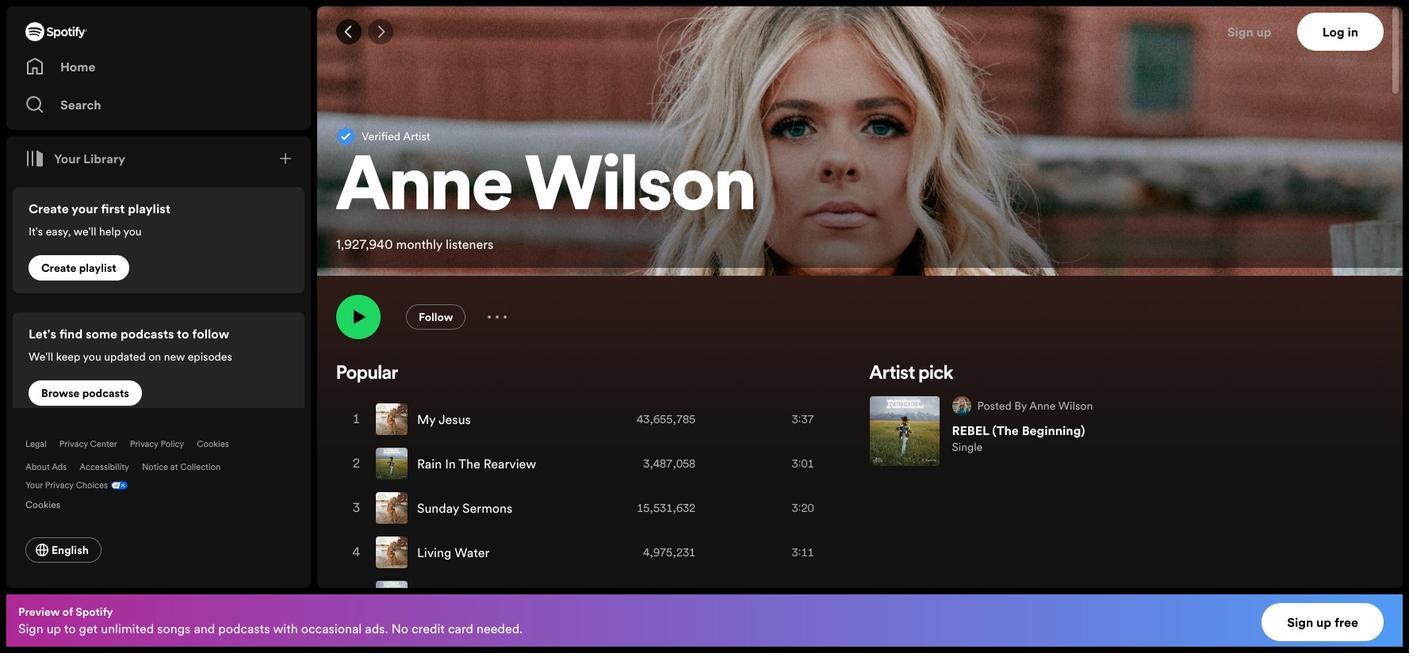 Task type: describe. For each thing, give the bounding box(es) containing it.
wilson inside anne wilson 1,927,940 monthly listeners
[[525, 152, 756, 228]]

privacy center link
[[59, 439, 117, 451]]

sign up button
[[1222, 13, 1298, 51]]

ads
[[52, 462, 67, 474]]

songs
[[157, 620, 191, 638]]

you for first
[[123, 224, 142, 240]]

popular
[[336, 365, 398, 384]]

4 cell from the left
[[741, 576, 837, 619]]

preview of spotify sign up to get unlimited songs and podcasts with occasional ads. no credit card needed.
[[18, 605, 523, 638]]

create your first playlist it's easy, we'll help you
[[29, 200, 170, 240]]

privacy center
[[59, 439, 117, 451]]

your
[[71, 200, 98, 217]]

3:11
[[792, 545, 814, 561]]

easy,
[[46, 224, 71, 240]]

accessibility
[[80, 462, 129, 474]]

privacy for privacy policy
[[130, 439, 158, 451]]

policy
[[161, 439, 184, 451]]

posted by anne wilson
[[978, 398, 1093, 414]]

water
[[455, 544, 490, 562]]

2 cell from the left
[[376, 576, 603, 619]]

living water link
[[417, 544, 490, 562]]

jesus
[[439, 411, 471, 428]]

rebel
[[952, 422, 990, 440]]

credit
[[412, 620, 445, 638]]

occasional
[[301, 620, 362, 638]]

sign up free button
[[1262, 604, 1384, 642]]

accessibility link
[[80, 462, 129, 474]]

15,531,632
[[637, 501, 696, 516]]

sunday
[[417, 500, 459, 517]]

playlist inside button
[[79, 260, 116, 276]]

browse podcasts
[[41, 386, 129, 401]]

1 cell from the left
[[351, 576, 363, 619]]

it's
[[29, 224, 43, 240]]

sign inside the preview of spotify sign up to get unlimited songs and podcasts with occasional ads. no credit card needed.
[[18, 620, 43, 638]]

rearview
[[484, 455, 537, 473]]

english
[[52, 543, 89, 559]]

episodes
[[188, 349, 232, 365]]

rebel (the beginning) link
[[952, 422, 1086, 440]]

home
[[60, 58, 96, 75]]

we'll
[[29, 349, 53, 365]]

browse
[[41, 386, 80, 401]]

log in button
[[1298, 13, 1384, 51]]

let's
[[29, 325, 56, 343]]

1,927,940
[[336, 236, 393, 253]]

3:37
[[792, 412, 814, 428]]

privacy for privacy center
[[59, 439, 88, 451]]

notice
[[142, 462, 168, 474]]

posted
[[978, 398, 1012, 414]]

1 vertical spatial anne
[[1030, 398, 1056, 414]]

sunday sermons link
[[417, 500, 513, 517]]

verified
[[362, 129, 401, 144]]

in
[[1348, 23, 1359, 40]]

anne inside anne wilson 1,927,940 monthly listeners
[[336, 152, 513, 228]]

anne wilson 1,927,940 monthly listeners
[[336, 152, 756, 253]]

let's find some podcasts to follow we'll keep you updated on new episodes
[[29, 325, 232, 365]]

playlist inside create your first playlist it's easy, we'll help you
[[128, 200, 170, 217]]

home link
[[25, 51, 292, 83]]

spotify image
[[25, 22, 87, 41]]

living water
[[417, 544, 490, 562]]

sermons
[[463, 500, 513, 517]]

keep
[[56, 349, 80, 365]]

follow
[[419, 309, 453, 325]]

unlimited
[[101, 620, 154, 638]]

cookies for top cookies link
[[197, 439, 229, 451]]

podcasts inside browse podcasts "link"
[[82, 386, 129, 401]]

search link
[[25, 89, 292, 121]]

single
[[952, 440, 983, 455]]

help
[[99, 224, 121, 240]]

rain in the rearview link
[[417, 455, 537, 473]]

up for sign up free
[[1317, 614, 1332, 632]]

verified artist
[[362, 129, 431, 144]]

main element
[[6, 6, 311, 589]]

no
[[391, 620, 409, 638]]

sign up free
[[1288, 614, 1359, 632]]

preview
[[18, 605, 60, 620]]

43,655,785
[[637, 412, 696, 428]]

podcasts inside let's find some podcasts to follow we'll keep you updated on new episodes
[[120, 325, 174, 343]]

up for sign up
[[1257, 23, 1272, 40]]

3:01
[[792, 456, 814, 472]]

and
[[194, 620, 215, 638]]

log in
[[1323, 23, 1359, 40]]

3,487,058
[[644, 456, 696, 472]]

create for your
[[29, 200, 69, 217]]

rebel (the beginning) single
[[952, 422, 1086, 455]]

in
[[445, 455, 456, 473]]

english button
[[25, 538, 101, 563]]

rain in the rearview
[[417, 455, 537, 473]]

to inside the preview of spotify sign up to get unlimited songs and podcasts with occasional ads. no credit card needed.
[[64, 620, 76, 638]]



Task type: vqa. For each thing, say whether or not it's contained in the screenshot.
anne wilson 1,927,940 monthly listeners
yes



Task type: locate. For each thing, give the bounding box(es) containing it.
1 vertical spatial wilson
[[1059, 398, 1093, 414]]

playlist
[[128, 200, 170, 217], [79, 260, 116, 276]]

with
[[273, 620, 298, 638]]

0 vertical spatial create
[[29, 200, 69, 217]]

about
[[25, 462, 50, 474]]

browse podcasts link
[[29, 381, 142, 406]]

create down easy,
[[41, 260, 76, 276]]

updated
[[104, 349, 146, 365]]

1 horizontal spatial up
[[1257, 23, 1272, 40]]

up left of
[[47, 620, 61, 638]]

sign
[[1228, 23, 1254, 40], [1288, 614, 1314, 632], [18, 620, 43, 638]]

sign for sign up free
[[1288, 614, 1314, 632]]

sunday sermons
[[417, 500, 513, 517]]

we'll
[[74, 224, 96, 240]]

your library button
[[19, 143, 132, 175]]

0 horizontal spatial cookies link
[[25, 495, 73, 513]]

sign for sign up
[[1228, 23, 1254, 40]]

1 horizontal spatial sign
[[1228, 23, 1254, 40]]

0 vertical spatial artist
[[403, 129, 431, 144]]

0 horizontal spatial playlist
[[79, 260, 116, 276]]

my
[[417, 411, 436, 428]]

privacy
[[59, 439, 88, 451], [130, 439, 158, 451], [45, 480, 74, 492]]

center
[[90, 439, 117, 451]]

1 vertical spatial your
[[25, 480, 43, 492]]

privacy up notice
[[130, 439, 158, 451]]

your
[[54, 150, 80, 167], [25, 480, 43, 492]]

0 horizontal spatial to
[[64, 620, 76, 638]]

3 cell from the left
[[615, 576, 729, 619]]

cookies link down your privacy choices button
[[25, 495, 73, 513]]

my jesus
[[417, 411, 471, 428]]

1 horizontal spatial anne
[[1030, 398, 1056, 414]]

you
[[123, 224, 142, 240], [83, 349, 101, 365]]

legal
[[25, 439, 47, 451]]

cookies up collection
[[197, 439, 229, 451]]

0 vertical spatial you
[[123, 224, 142, 240]]

by
[[1015, 398, 1027, 414]]

cell down 3:11
[[741, 576, 837, 619]]

1 vertical spatial artist
[[870, 365, 916, 384]]

library
[[83, 150, 125, 167]]

artist pick
[[870, 365, 954, 384]]

podcasts down updated
[[82, 386, 129, 401]]

living
[[417, 544, 452, 562]]

privacy up ads
[[59, 439, 88, 451]]

your left library
[[54, 150, 80, 167]]

0 vertical spatial cookies link
[[197, 439, 229, 451]]

1 horizontal spatial playlist
[[128, 200, 170, 217]]

your privacy choices button
[[25, 480, 108, 492]]

listeners
[[446, 236, 494, 253]]

1 horizontal spatial your
[[54, 150, 80, 167]]

create for playlist
[[41, 260, 76, 276]]

up left free
[[1317, 614, 1332, 632]]

2 vertical spatial podcasts
[[218, 620, 270, 638]]

0 vertical spatial wilson
[[525, 152, 756, 228]]

1 vertical spatial podcasts
[[82, 386, 129, 401]]

create playlist
[[41, 260, 116, 276]]

1 vertical spatial you
[[83, 349, 101, 365]]

notice at collection link
[[142, 462, 221, 474]]

sunday sermons cell
[[376, 487, 603, 530]]

go forward image
[[374, 25, 387, 38]]

3:20
[[792, 501, 814, 516]]

you right keep
[[83, 349, 101, 365]]

to inside let's find some podcasts to follow we'll keep you updated on new episodes
[[177, 325, 189, 343]]

0 horizontal spatial up
[[47, 620, 61, 638]]

beginning)
[[1022, 422, 1086, 440]]

cookies link up collection
[[197, 439, 229, 451]]

to left get
[[64, 620, 76, 638]]

up inside top bar and user menu element
[[1257, 23, 1272, 40]]

about ads
[[25, 462, 67, 474]]

new
[[164, 349, 185, 365]]

go back image
[[343, 25, 355, 38]]

cell down "4,975,231"
[[615, 576, 729, 619]]

get
[[79, 620, 98, 638]]

create
[[29, 200, 69, 217], [41, 260, 76, 276]]

sign inside sign up free button
[[1288, 614, 1314, 632]]

cell up needed.
[[376, 576, 603, 619]]

you right help
[[123, 224, 142, 240]]

needed.
[[477, 620, 523, 638]]

your library
[[54, 150, 125, 167]]

card
[[448, 620, 474, 638]]

log
[[1323, 23, 1345, 40]]

0 vertical spatial cookies
[[197, 439, 229, 451]]

create up easy,
[[29, 200, 69, 217]]

cell up occasional on the left of the page
[[351, 576, 363, 619]]

spotify
[[76, 605, 113, 620]]

1 horizontal spatial artist
[[870, 365, 916, 384]]

pick
[[919, 365, 954, 384]]

3:37 cell
[[741, 398, 837, 441]]

find
[[59, 325, 83, 343]]

anne right by
[[1030, 398, 1056, 414]]

1 horizontal spatial wilson
[[1059, 398, 1093, 414]]

sign inside button
[[1228, 23, 1254, 40]]

at
[[170, 462, 178, 474]]

rain
[[417, 455, 442, 473]]

0 vertical spatial anne
[[336, 152, 513, 228]]

my jesus cell
[[376, 398, 603, 441]]

top bar and user menu element
[[317, 6, 1403, 57]]

0 horizontal spatial your
[[25, 480, 43, 492]]

artist right verified
[[403, 129, 431, 144]]

artist left the pick
[[870, 365, 916, 384]]

podcasts up on
[[120, 325, 174, 343]]

4,975,231
[[644, 545, 696, 561]]

some
[[86, 325, 118, 343]]

0 vertical spatial your
[[54, 150, 80, 167]]

1 vertical spatial cookies link
[[25, 495, 73, 513]]

your down about
[[25, 480, 43, 492]]

playlist down help
[[79, 260, 116, 276]]

0 horizontal spatial cookies
[[25, 498, 60, 512]]

0 vertical spatial to
[[177, 325, 189, 343]]

1 horizontal spatial to
[[177, 325, 189, 343]]

0 horizontal spatial wilson
[[525, 152, 756, 228]]

monthly
[[396, 236, 443, 253]]

up left log at top right
[[1257, 23, 1272, 40]]

anne
[[336, 152, 513, 228], [1030, 398, 1056, 414]]

cookies for the bottom cookies link
[[25, 498, 60, 512]]

create playlist button
[[29, 255, 129, 281]]

podcasts inside the preview of spotify sign up to get unlimited songs and podcasts with occasional ads. no credit card needed.
[[218, 620, 270, 638]]

0 horizontal spatial you
[[83, 349, 101, 365]]

to up new on the left bottom of the page
[[177, 325, 189, 343]]

your privacy choices
[[25, 480, 108, 492]]

create inside create playlist button
[[41, 260, 76, 276]]

(the
[[993, 422, 1019, 440]]

podcasts
[[120, 325, 174, 343], [82, 386, 129, 401], [218, 620, 270, 638]]

your for your privacy choices
[[25, 480, 43, 492]]

anne wilson image
[[952, 397, 971, 416]]

anne up monthly
[[336, 152, 513, 228]]

legal link
[[25, 439, 47, 451]]

notice at collection
[[142, 462, 221, 474]]

you for some
[[83, 349, 101, 365]]

0 vertical spatial playlist
[[128, 200, 170, 217]]

rain in the rearview cell
[[376, 443, 603, 486]]

your inside button
[[54, 150, 80, 167]]

cookies
[[197, 439, 229, 451], [25, 498, 60, 512]]

privacy down ads
[[45, 480, 74, 492]]

up inside the preview of spotify sign up to get unlimited songs and podcasts with occasional ads. no credit card needed.
[[47, 620, 61, 638]]

1 horizontal spatial cookies link
[[197, 439, 229, 451]]

privacy policy link
[[130, 439, 184, 451]]

search
[[60, 96, 101, 113]]

you inside let's find some podcasts to follow we'll keep you updated on new episodes
[[83, 349, 101, 365]]

free
[[1335, 614, 1359, 632]]

wilson
[[525, 152, 756, 228], [1059, 398, 1093, 414]]

0 horizontal spatial artist
[[403, 129, 431, 144]]

1 horizontal spatial you
[[123, 224, 142, 240]]

follow button
[[406, 305, 466, 330]]

0 horizontal spatial sign
[[18, 620, 43, 638]]

first
[[101, 200, 125, 217]]

follow
[[192, 325, 229, 343]]

0 horizontal spatial anne
[[336, 152, 513, 228]]

your for your library
[[54, 150, 80, 167]]

create inside create your first playlist it's easy, we'll help you
[[29, 200, 69, 217]]

playlist right first
[[128, 200, 170, 217]]

sign up
[[1228, 23, 1272, 40]]

the
[[459, 455, 480, 473]]

1 vertical spatial playlist
[[79, 260, 116, 276]]

you inside create your first playlist it's easy, we'll help you
[[123, 224, 142, 240]]

cookies down your privacy choices button
[[25, 498, 60, 512]]

1 vertical spatial cookies
[[25, 498, 60, 512]]

collection
[[180, 462, 221, 474]]

2 horizontal spatial sign
[[1288, 614, 1314, 632]]

of
[[62, 605, 73, 620]]

choices
[[76, 480, 108, 492]]

1 vertical spatial create
[[41, 260, 76, 276]]

on
[[148, 349, 161, 365]]

privacy policy
[[130, 439, 184, 451]]

california consumer privacy act (ccpa) opt-out icon image
[[108, 480, 128, 495]]

2 horizontal spatial up
[[1317, 614, 1332, 632]]

to
[[177, 325, 189, 343], [64, 620, 76, 638]]

cell
[[351, 576, 363, 619], [376, 576, 603, 619], [615, 576, 729, 619], [741, 576, 837, 619]]

podcasts right and on the left bottom of page
[[218, 620, 270, 638]]

living water cell
[[376, 532, 603, 574]]

1 vertical spatial to
[[64, 620, 76, 638]]

1 horizontal spatial cookies
[[197, 439, 229, 451]]

0 vertical spatial podcasts
[[120, 325, 174, 343]]



